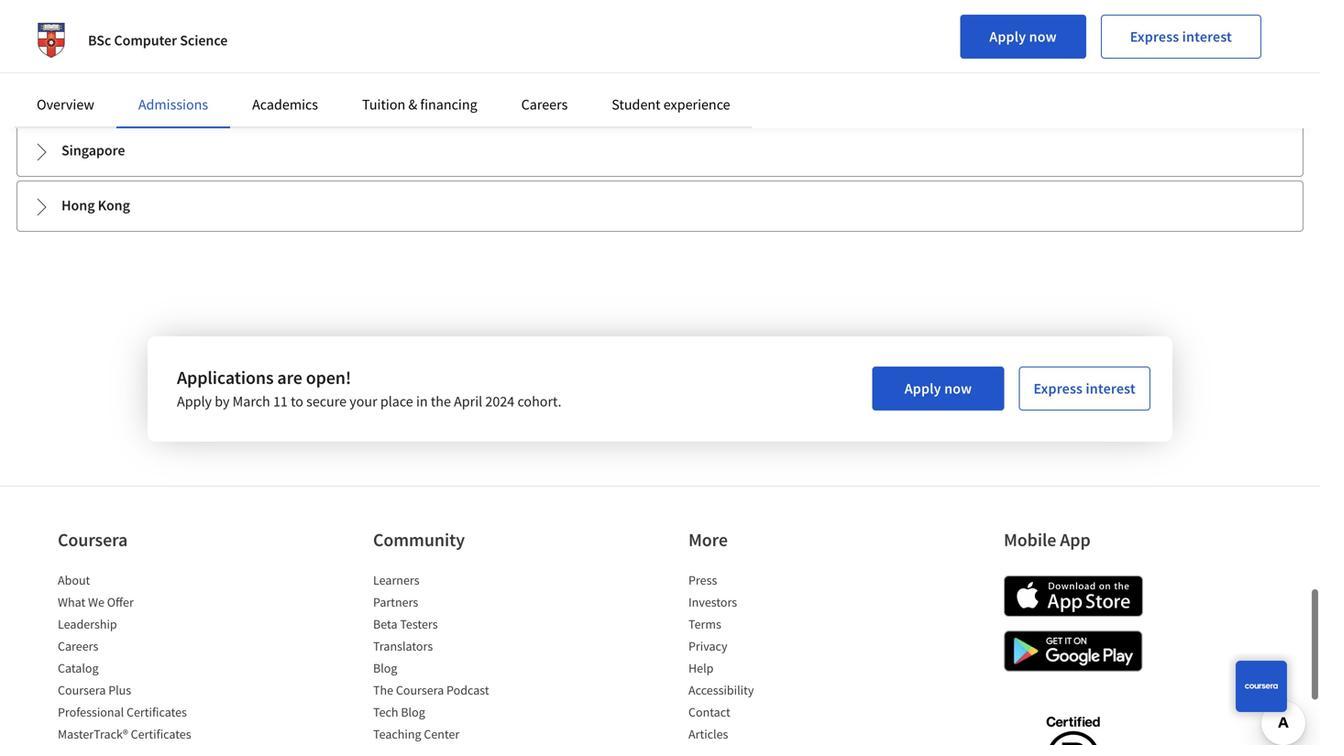 Task type: vqa. For each thing, say whether or not it's contained in the screenshot.
the middle AND
no



Task type: describe. For each thing, give the bounding box(es) containing it.
hong kong
[[61, 196, 130, 215]]

accessibility link
[[688, 682, 754, 699]]

tuition & financing link
[[362, 95, 477, 114]]

teaching center link
[[373, 726, 460, 743]]

center
[[424, 726, 460, 743]]

1 vertical spatial 4
[[196, 56, 202, 73]]

translators
[[373, 638, 433, 655]]

press
[[688, 572, 717, 589]]

0 vertical spatial careers
[[521, 95, 568, 114]]

overview
[[37, 95, 94, 114]]

professional
[[58, 704, 124, 721]]

0 horizontal spatial all
[[89, 56, 103, 73]]

hong kong button
[[17, 182, 1303, 231]]

coursera plus link
[[58, 682, 131, 699]]

offer
[[107, 594, 134, 611]]

secondary
[[128, 28, 185, 44]]

coursera for community
[[396, 682, 444, 699]]

more
[[688, 528, 728, 551]]

0 horizontal spatial 50%
[[333, 56, 357, 73]]

academics
[[252, 95, 318, 114]]

year 10 all india board with 4 subjects each passed at 50% or above or
[[49, 56, 420, 73]]

catalog
[[58, 660, 99, 677]]

terms
[[688, 616, 721, 633]]

the
[[373, 682, 393, 699]]

translators link
[[373, 638, 433, 655]]

0 vertical spatial careers link
[[521, 95, 568, 114]]

overview link
[[37, 95, 94, 114]]

list for coursera
[[58, 571, 214, 745]]

interest for bsc computer science
[[1182, 28, 1232, 46]]

plus
[[108, 682, 131, 699]]

1 horizontal spatial passed
[[472, 28, 510, 44]]

express interest button for apply by march 11 to secure your place in the april 2024 cohort.
[[1019, 367, 1150, 411]]

teaching
[[373, 726, 421, 743]]

what
[[58, 594, 85, 611]]

march
[[233, 392, 270, 411]]

leadership link
[[58, 616, 117, 633]]

admissions
[[138, 95, 208, 114]]

press investors terms privacy help accessibility contact articles
[[688, 572, 754, 743]]

apply for bsc computer science
[[989, 28, 1026, 46]]

help
[[688, 660, 714, 677]]

1 horizontal spatial all
[[312, 28, 326, 44]]

tuition & financing
[[362, 95, 477, 114]]

year 10 all india board with 4 subjects each passed at 50% or above or list item
[[49, 55, 1288, 74]]

secure
[[306, 392, 347, 411]]

partners link
[[373, 594, 418, 611]]

list for community
[[373, 571, 529, 745]]

2024
[[485, 392, 514, 411]]

express for bsc computer science
[[1130, 28, 1179, 46]]

logo of certified b corporation image
[[1035, 706, 1111, 745]]

what we offer link
[[58, 594, 134, 611]]

student
[[612, 95, 660, 114]]

1 vertical spatial certificates
[[131, 726, 191, 743]]

by
[[215, 392, 230, 411]]

year 12 higher secondary certificate (regional or all india) with 4 subjects each passed at 50% or above or
[[49, 28, 612, 44]]

academics link
[[252, 95, 318, 114]]

computer
[[114, 31, 177, 50]]

0 vertical spatial blog
[[373, 660, 397, 677]]

now for apply by march 11 to secure your place in the april 2024 cohort.
[[944, 380, 972, 398]]

articles
[[688, 726, 728, 743]]

year for year 12 higher secondary certificate (regional or all india) with 4 subjects each passed at 50% or above or
[[49, 28, 71, 44]]

learners partners beta testers translators blog the coursera podcast tech blog teaching center
[[373, 572, 489, 743]]

contact
[[688, 704, 730, 721]]

place
[[380, 392, 413, 411]]

apply now button for apply by march 11 to secure your place in the april 2024 cohort.
[[872, 367, 1004, 411]]

partners
[[373, 594, 418, 611]]

university of london logo image
[[29, 18, 73, 62]]

privacy
[[688, 638, 727, 655]]

work experience will be considered on an individual basis
[[49, 85, 355, 101]]

1 horizontal spatial 4
[[388, 28, 394, 44]]

board
[[135, 56, 167, 73]]

list containing year 12 higher secondary certificate (regional or all india) with 4 subjects each passed at 50% or above or
[[39, 27, 1288, 103]]

about what we offer leadership careers catalog coursera plus professional certificates mastertrack® certificates
[[58, 572, 191, 743]]

basis
[[328, 85, 355, 101]]

experience for student
[[663, 95, 730, 114]]

open!
[[306, 366, 351, 389]]

tech
[[373, 704, 398, 721]]

coursera for coursera
[[58, 682, 106, 699]]

tuition
[[362, 95, 405, 114]]

articles link
[[688, 726, 728, 743]]

work experience will be considered on an individual basis list item
[[49, 83, 1288, 103]]

singapore button
[[17, 127, 1303, 176]]

mobile
[[1004, 528, 1056, 551]]

catalog link
[[58, 660, 99, 677]]

1 horizontal spatial with
[[362, 28, 385, 44]]

12
[[74, 28, 87, 44]]

11
[[273, 392, 288, 411]]

subjects inside year 10 all india board with 4 subjects each passed at 50% or above or list item
[[205, 56, 249, 73]]

app
[[1060, 528, 1091, 551]]

hong
[[61, 196, 95, 215]]

mobile app
[[1004, 528, 1091, 551]]

science
[[180, 31, 228, 50]]

we
[[88, 594, 104, 611]]

1 vertical spatial at
[[320, 56, 331, 73]]

0 vertical spatial certificates
[[126, 704, 187, 721]]

investors
[[688, 594, 737, 611]]

0 horizontal spatial each
[[252, 56, 277, 73]]

accessibility
[[688, 682, 754, 699]]

tech blog link
[[373, 704, 425, 721]]



Task type: locate. For each thing, give the bounding box(es) containing it.
0 vertical spatial 4
[[388, 28, 394, 44]]

0 horizontal spatial experience
[[79, 85, 137, 101]]

1 horizontal spatial careers
[[521, 95, 568, 114]]

india
[[105, 56, 132, 73]]

privacy link
[[688, 638, 727, 655]]

at
[[512, 28, 523, 44], [320, 56, 331, 73]]

1 horizontal spatial 50%
[[525, 28, 549, 44]]

in
[[416, 392, 428, 411]]

considered
[[178, 85, 237, 101]]

0 vertical spatial at
[[512, 28, 523, 44]]

now for bsc computer science
[[1029, 28, 1057, 46]]

0 vertical spatial express
[[1130, 28, 1179, 46]]

1 vertical spatial year
[[49, 56, 71, 73]]

certificates up mastertrack® certificates link
[[126, 704, 187, 721]]

1 vertical spatial blog
[[401, 704, 425, 721]]

1 horizontal spatial apply now
[[989, 28, 1057, 46]]

apply
[[989, 28, 1026, 46], [904, 380, 941, 398], [177, 392, 212, 411]]

express interest for apply by march 11 to secure your place in the april 2024 cohort.
[[1034, 380, 1136, 398]]

with right india)
[[362, 28, 385, 44]]

the coursera podcast link
[[373, 682, 489, 699]]

admissions link
[[138, 95, 208, 114]]

with right board
[[170, 56, 193, 73]]

to
[[291, 392, 303, 411]]

0 vertical spatial apply now button
[[960, 15, 1086, 59]]

about link
[[58, 572, 90, 589]]

(regional
[[245, 28, 296, 44]]

1 vertical spatial express
[[1034, 380, 1083, 398]]

0 horizontal spatial careers link
[[58, 638, 98, 655]]

0 horizontal spatial careers
[[58, 638, 98, 655]]

1 horizontal spatial above
[[565, 28, 598, 44]]

1 horizontal spatial subjects
[[397, 28, 441, 44]]

50%
[[525, 28, 549, 44], [333, 56, 357, 73]]

podcast
[[446, 682, 489, 699]]

apply now for apply by march 11 to secure your place in the april 2024 cohort.
[[904, 380, 972, 398]]

0 vertical spatial each
[[444, 28, 469, 44]]

apply now button
[[960, 15, 1086, 59], [872, 367, 1004, 411]]

1 horizontal spatial careers link
[[521, 95, 568, 114]]

experience down year 10 all india board with 4 subjects each passed at 50% or above or list item
[[663, 95, 730, 114]]

express interest button for bsc computer science
[[1101, 15, 1261, 59]]

learners link
[[373, 572, 419, 589]]

download on the app store image
[[1004, 576, 1143, 617]]

0 horizontal spatial apply
[[177, 392, 212, 411]]

1 vertical spatial apply now button
[[872, 367, 1004, 411]]

india)
[[328, 28, 359, 44]]

apply for apply by march 11 to secure your place in the april 2024 cohort.
[[904, 380, 941, 398]]

learners
[[373, 572, 419, 589]]

careers link up catalog link
[[58, 638, 98, 655]]

apply inside applications are open! apply by march 11 to secure your place in the april 2024 cohort.
[[177, 392, 212, 411]]

0 vertical spatial now
[[1029, 28, 1057, 46]]

coursera down catalog link
[[58, 682, 106, 699]]

0 vertical spatial apply now
[[989, 28, 1057, 46]]

1 horizontal spatial express
[[1130, 28, 1179, 46]]

press link
[[688, 572, 717, 589]]

1 vertical spatial all
[[89, 56, 103, 73]]

1 horizontal spatial interest
[[1182, 28, 1232, 46]]

1 horizontal spatial each
[[444, 28, 469, 44]]

individual
[[272, 85, 326, 101]]

list containing about
[[58, 571, 214, 745]]

1 vertical spatial careers
[[58, 638, 98, 655]]

0 horizontal spatial above
[[373, 56, 406, 73]]

with
[[362, 28, 385, 44], [170, 56, 193, 73]]

express for apply by march 11 to secure your place in the april 2024 cohort.
[[1034, 380, 1083, 398]]

be
[[161, 85, 175, 101]]

coursera up tech blog link on the bottom left of page
[[396, 682, 444, 699]]

blog up teaching center link on the bottom left
[[401, 704, 425, 721]]

all left india)
[[312, 28, 326, 44]]

1 vertical spatial 50%
[[333, 56, 357, 73]]

passed up "financing"
[[472, 28, 510, 44]]

1 vertical spatial with
[[170, 56, 193, 73]]

about
[[58, 572, 90, 589]]

interest for apply by march 11 to secure your place in the april 2024 cohort.
[[1086, 380, 1136, 398]]

0 horizontal spatial at
[[320, 56, 331, 73]]

careers inside about what we offer leadership careers catalog coursera plus professional certificates mastertrack® certificates
[[58, 638, 98, 655]]

1 vertical spatial passed
[[280, 56, 318, 73]]

list containing learners
[[373, 571, 529, 745]]

all
[[312, 28, 326, 44], [89, 56, 103, 73]]

year for year 10 all india board with 4 subjects each passed at 50% or above or
[[49, 56, 71, 73]]

year left 12
[[49, 28, 71, 44]]

1 year from the top
[[49, 28, 71, 44]]

0 horizontal spatial interest
[[1086, 380, 1136, 398]]

1 vertical spatial express interest button
[[1019, 367, 1150, 411]]

0 horizontal spatial express
[[1034, 380, 1083, 398]]

1 vertical spatial express interest
[[1034, 380, 1136, 398]]

each
[[444, 28, 469, 44], [252, 56, 277, 73]]

april
[[454, 392, 482, 411]]

coursera
[[58, 528, 128, 551], [58, 682, 106, 699], [396, 682, 444, 699]]

terms link
[[688, 616, 721, 633]]

blog link
[[373, 660, 397, 677]]

0 vertical spatial with
[[362, 28, 385, 44]]

2 horizontal spatial apply
[[989, 28, 1026, 46]]

all right 10
[[89, 56, 103, 73]]

careers left the "student"
[[521, 95, 568, 114]]

0 horizontal spatial apply now
[[904, 380, 972, 398]]

community
[[373, 528, 465, 551]]

the
[[431, 392, 451, 411]]

express interest button
[[1101, 15, 1261, 59], [1019, 367, 1150, 411]]

investors link
[[688, 594, 737, 611]]

mastertrack® certificates link
[[58, 726, 191, 743]]

are
[[277, 366, 302, 389]]

experience inside list item
[[79, 85, 137, 101]]

1 horizontal spatial experience
[[663, 95, 730, 114]]

apply now
[[989, 28, 1057, 46], [904, 380, 972, 398]]

passed
[[472, 28, 510, 44], [280, 56, 318, 73]]

1 vertical spatial subjects
[[205, 56, 249, 73]]

careers up catalog link
[[58, 638, 98, 655]]

subjects
[[397, 28, 441, 44], [205, 56, 249, 73]]

above up the tuition
[[373, 56, 406, 73]]

&
[[408, 95, 417, 114]]

year left 10
[[49, 56, 71, 73]]

list containing press
[[688, 571, 844, 745]]

will
[[140, 85, 159, 101]]

experience for work
[[79, 85, 137, 101]]

contact link
[[688, 704, 730, 721]]

express interest
[[1130, 28, 1232, 46], [1034, 380, 1136, 398]]

kong
[[98, 196, 130, 215]]

above up year 10 all india board with 4 subjects each passed at 50% or above or list item
[[565, 28, 598, 44]]

work
[[49, 85, 76, 101]]

0 horizontal spatial subjects
[[205, 56, 249, 73]]

applications are open! apply by march 11 to secure your place in the april 2024 cohort.
[[177, 366, 561, 411]]

0 vertical spatial interest
[[1182, 28, 1232, 46]]

your
[[350, 392, 377, 411]]

1 vertical spatial apply now
[[904, 380, 972, 398]]

cohort.
[[517, 392, 561, 411]]

year 12 higher secondary certificate (regional or all india) with 4 subjects each passed at 50% or above or list item
[[49, 27, 1288, 46]]

passed up "individual"
[[280, 56, 318, 73]]

beta testers link
[[373, 616, 438, 633]]

coursera inside learners partners beta testers translators blog the coursera podcast tech blog teaching center
[[396, 682, 444, 699]]

10
[[74, 56, 87, 73]]

list
[[39, 27, 1288, 103], [58, 571, 214, 745], [373, 571, 529, 745], [688, 571, 844, 745]]

0 vertical spatial year
[[49, 28, 71, 44]]

0 vertical spatial above
[[565, 28, 598, 44]]

4 down science
[[196, 56, 202, 73]]

apply now button for bsc computer science
[[960, 15, 1086, 59]]

blog up the
[[373, 660, 397, 677]]

1 vertical spatial now
[[944, 380, 972, 398]]

express interest for bsc computer science
[[1130, 28, 1232, 46]]

list for more
[[688, 571, 844, 745]]

higher
[[89, 28, 125, 44]]

subjects down certificate
[[205, 56, 249, 73]]

subjects up tuition & financing 'link'
[[397, 28, 441, 44]]

bsc
[[88, 31, 111, 50]]

apply now for bsc computer science
[[989, 28, 1057, 46]]

0 vertical spatial express interest
[[1130, 28, 1232, 46]]

each up an
[[252, 56, 277, 73]]

1 horizontal spatial blog
[[401, 704, 425, 721]]

1 horizontal spatial at
[[512, 28, 523, 44]]

coursera up about
[[58, 528, 128, 551]]

an
[[256, 85, 270, 101]]

1 vertical spatial each
[[252, 56, 277, 73]]

coursera inside about what we offer leadership careers catalog coursera plus professional certificates mastertrack® certificates
[[58, 682, 106, 699]]

student experience link
[[612, 95, 730, 114]]

subjects inside year 12 higher secondary certificate (regional or all india) with 4 subjects each passed at 50% or above or list item
[[397, 28, 441, 44]]

get it on google play image
[[1004, 631, 1143, 672]]

financing
[[420, 95, 477, 114]]

1 horizontal spatial apply
[[904, 380, 941, 398]]

professional certificates link
[[58, 704, 187, 721]]

2 year from the top
[[49, 56, 71, 73]]

0 horizontal spatial blog
[[373, 660, 397, 677]]

mastertrack®
[[58, 726, 128, 743]]

0 horizontal spatial now
[[944, 380, 972, 398]]

1 horizontal spatial now
[[1029, 28, 1057, 46]]

each up "financing"
[[444, 28, 469, 44]]

0 vertical spatial all
[[312, 28, 326, 44]]

above
[[565, 28, 598, 44], [373, 56, 406, 73]]

0 vertical spatial subjects
[[397, 28, 441, 44]]

0 vertical spatial express interest button
[[1101, 15, 1261, 59]]

0 horizontal spatial 4
[[196, 56, 202, 73]]

1 vertical spatial above
[[373, 56, 406, 73]]

4
[[388, 28, 394, 44], [196, 56, 202, 73]]

1 vertical spatial careers link
[[58, 638, 98, 655]]

0 vertical spatial 50%
[[525, 28, 549, 44]]

0 vertical spatial passed
[[472, 28, 510, 44]]

careers link left the "student"
[[521, 95, 568, 114]]

1 vertical spatial interest
[[1086, 380, 1136, 398]]

applications
[[177, 366, 274, 389]]

0 horizontal spatial passed
[[280, 56, 318, 73]]

0 horizontal spatial with
[[170, 56, 193, 73]]

certificates down professional certificates 'link'
[[131, 726, 191, 743]]

4 right india)
[[388, 28, 394, 44]]

experience down india
[[79, 85, 137, 101]]

leadership
[[58, 616, 117, 633]]



